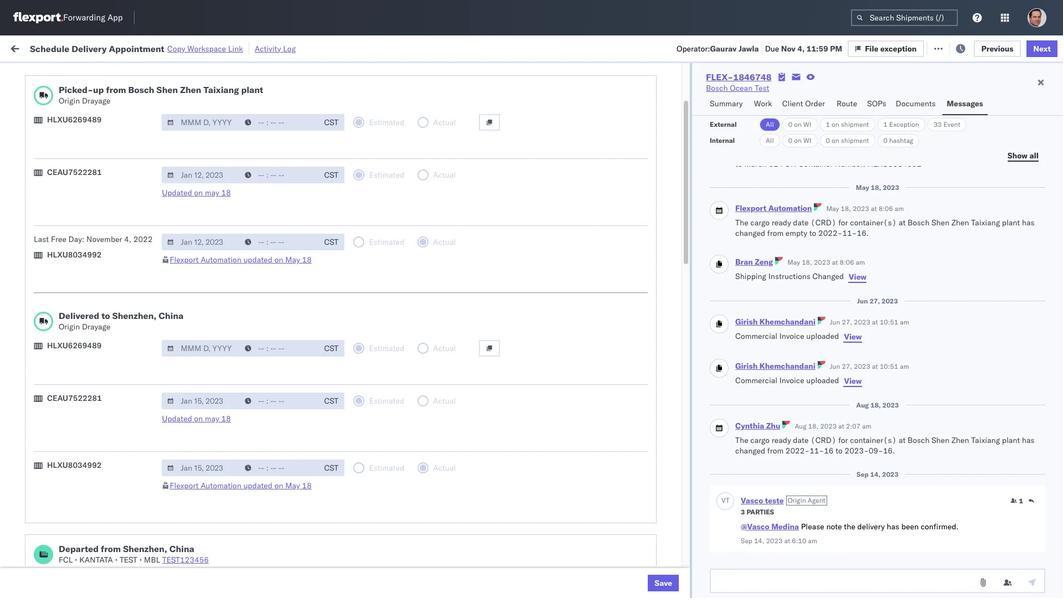 Task type: vqa. For each thing, say whether or not it's contained in the screenshot.
fourth Schedule Pickup from Los Angeles, CA 'button''s pst,
yes



Task type: locate. For each thing, give the bounding box(es) containing it.
taixiang
[[204, 84, 239, 95], [972, 217, 1000, 227], [972, 435, 1000, 445]]

numbers down bosch ocean test link
[[720, 95, 748, 103]]

2 vertical spatial jawla
[[970, 184, 989, 194]]

schedule pickup from rotterdam, netherlands button for flex-2130384
[[25, 494, 167, 518]]

2 confirm delivery link from the top
[[25, 549, 84, 560]]

0 horizontal spatial numbers
[[720, 95, 748, 103]]

invoice down maeu9736123 at the bottom of the page
[[780, 375, 805, 385]]

0 vertical spatial clearance
[[86, 111, 121, 120]]

1 flexport demo consignee from the top
[[434, 111, 524, 121]]

china inside departed from shenzhen, china fcl • kantata • test • mbl test123456
[[170, 543, 194, 554]]

2 commercial from the top
[[736, 375, 778, 385]]

updated down 28,
[[244, 481, 273, 491]]

show all
[[1008, 150, 1039, 160]]

pm down 8:30 pm pst, jan 28, 2023
[[207, 477, 219, 487]]

pm down '11:59 pm pst, jan 12, 2023'
[[207, 379, 219, 389]]

2 (crd) from the top
[[811, 435, 837, 445]]

2 vertical spatial plant
[[1002, 435, 1020, 445]]

2 ceau7522281 from the top
[[47, 393, 102, 403]]

zhen inside the cargo ready date (crd) for container(s)  at bosch shen zhen taixiang plant has changed from 2022-11-16 to 2023-09-16.
[[952, 435, 970, 445]]

24,
[[256, 330, 268, 340]]

taixiang inside the picked-up from bosch shen zhen taixiang plant origin drayage
[[204, 84, 239, 95]]

1 vertical spatial updated on may 18 button
[[162, 414, 231, 424]]

4 2130387 from the top
[[668, 525, 702, 535]]

3 -- : -- -- text field from the top
[[240, 460, 318, 476]]

1 exception
[[884, 120, 919, 129]]

2 vertical spatial customs
[[53, 452, 84, 462]]

1 zimu3048342 from the top
[[797, 477, 849, 487]]

11:00 pm pst, nov 8, 2022
[[188, 233, 289, 243]]

may 18, 2023 at 8:06 am for bran zeng
[[788, 258, 865, 266]]

pm for schedule delivery appointment link associated with 8:30 pm pst, jan 23, 2023
[[207, 379, 219, 389]]

maeu9408431
[[797, 379, 853, 389], [797, 404, 853, 414], [797, 452, 853, 462], [797, 525, 853, 535], [797, 550, 853, 560]]

to right "delivered" at the bottom of the page
[[101, 310, 110, 321]]

due
[[765, 43, 779, 53]]

flexport automation updated on may 18 for picked-up from bosch shen zhen taixiang plant
[[170, 255, 312, 265]]

-- : -- -- text field up 30,
[[240, 460, 318, 476]]

4 schedule pickup from los angeles, ca link from the top
[[25, 256, 162, 267]]

am for bran zeng button
[[856, 258, 865, 266]]

2 vertical spatial -- : -- -- text field
[[240, 340, 318, 357]]

los for 3rd schedule pickup from los angeles, ca link from the bottom
[[104, 257, 117, 267]]

the
[[736, 148, 749, 158], [736, 217, 749, 227], [736, 435, 749, 445]]

1 vertical spatial 8:30
[[188, 404, 205, 414]]

flex-2130384 for schedule pickup from rotterdam, netherlands
[[645, 501, 702, 511]]

1 vertical spatial (crd)
[[811, 435, 837, 445]]

dec left the 24,
[[240, 330, 255, 340]]

1 horizontal spatial 8:06
[[879, 204, 893, 212]]

view button
[[849, 271, 868, 282], [844, 331, 863, 342], [844, 375, 863, 386]]

wi down client order button
[[804, 120, 812, 129]]

maeu9408431 up 6:10
[[797, 525, 853, 535]]

1 upload customs clearance documents link from the top
[[25, 110, 163, 121]]

1 vertical spatial 5:30
[[188, 550, 205, 560]]

flex-1889466
[[645, 257, 702, 267], [645, 282, 702, 292], [645, 306, 702, 316], [645, 330, 702, 340]]

plant inside the cargo ready date (crd) for container(s)  at bosch shen zhen taixiang plant has changed from empty to 2022-11-16.
[[1002, 217, 1020, 227]]

1 vertical spatial updated
[[162, 414, 192, 424]]

1 vertical spatial am
[[207, 330, 219, 340]]

updated for picked-up from bosch shen zhen taixiang plant
[[244, 255, 273, 265]]

4 cst from the top
[[324, 343, 339, 353]]

flex-
[[706, 71, 734, 83], [645, 111, 668, 121], [645, 135, 668, 145], [645, 160, 668, 170], [645, 184, 668, 194], [645, 209, 668, 219], [645, 233, 668, 243], [645, 257, 668, 267], [645, 282, 668, 292], [645, 306, 668, 316], [645, 330, 668, 340], [645, 355, 668, 365], [645, 379, 668, 389], [645, 404, 668, 414], [645, 428, 668, 438], [645, 452, 668, 462], [645, 477, 668, 487], [645, 501, 668, 511], [645, 525, 668, 535], [645, 550, 668, 560], [645, 574, 668, 584]]

ready down zhu
[[772, 435, 791, 445]]

2 ocean fcl from the top
[[358, 160, 396, 170]]

1 vertical spatial nyku9743990
[[720, 501, 775, 511]]

zimu3048342 down 6:10
[[797, 574, 849, 584]]

0 vertical spatial zhen
[[180, 84, 201, 95]]

1 schedule pickup from los angeles, ca from the top
[[25, 135, 162, 145]]

8:30 pm pst, jan 23, 2023 up 8:30 pm pst, jan 28, 2023
[[188, 404, 287, 414]]

the inside the scheduled arrival for a voyage to los angeles, ca was updated from january 31 pst to march 01 pst. container number: hlxu8034992
[[736, 148, 749, 158]]

aug 18, 2023
[[857, 401, 899, 409]]

1 vertical spatial aug
[[857, 401, 869, 409]]

2 vertical spatial upload customs clearance documents
[[25, 452, 163, 462]]

11:59 pm pdt, nov 4, 2022 up 11:00 pm pst, nov 8, 2022
[[188, 184, 290, 194]]

am right 12:00
[[211, 111, 224, 121]]

has inside the cargo ready date (crd) for container(s)  at bosch shen zhen taixiang plant has changed from empty to 2022-11-16.
[[1022, 217, 1035, 227]]

pm down 12:00 am pdt, aug 19, 2022
[[211, 160, 223, 170]]

3 ocean fcl from the top
[[358, 184, 396, 194]]

3 parties
[[741, 508, 774, 516]]

internal
[[710, 136, 735, 145]]

flexport automation updated on may 18 for delivered to shenzhen, china
[[170, 481, 312, 491]]

12,
[[258, 355, 270, 365]]

1 nyku9743990 from the top
[[720, 476, 775, 486]]

am for 6:00
[[207, 330, 219, 340]]

ocean fcl for schedule delivery appointment link associated with 5:30 pm pst, jan 30, 2023
[[358, 477, 396, 487]]

flex-1893174
[[645, 355, 702, 365]]

0 vertical spatial work
[[121, 43, 140, 53]]

shenzhen, inside the delivered to shenzhen, china origin drayage
[[112, 310, 156, 321]]

confirm delivery down confirm pickup from rotterdam, netherlands
[[25, 549, 84, 559]]

2 vertical spatial upload
[[25, 452, 51, 462]]

1 vertical spatial may
[[205, 414, 219, 424]]

2 vertical spatial the
[[736, 435, 749, 445]]

1889466 for confirm pickup from los angeles, ca
[[668, 306, 702, 316]]

11:59
[[807, 43, 829, 53], [188, 160, 209, 170], [188, 184, 209, 194], [188, 257, 209, 267], [188, 355, 209, 365]]

has for the cargo ready date (crd) for container(s)  at bosch shen zhen taixiang plant has changed from empty to 2022-11-16.
[[1022, 217, 1035, 227]]

netherlands inside confirm pickup from rotterdam, netherlands
[[25, 530, 69, 540]]

2 uploaded from the top
[[807, 375, 839, 385]]

hlxu6269489 down "delivered" at the bottom of the page
[[47, 341, 102, 351]]

bosch inside the cargo ready date (crd) for container(s)  at bosch shen zhen taixiang plant has changed from empty to 2022-11-16.
[[908, 217, 930, 227]]

ca inside confirm pickup from los angeles, ca link
[[147, 305, 157, 315]]

the up march
[[736, 148, 749, 158]]

None text field
[[710, 569, 1046, 593]]

schedule delivery appointment link for 11:59 pm pdt, nov 4, 2022
[[25, 183, 136, 194]]

14, inside @vasco medina please note the delivery has been confirmed. sep 14, 2023 at 6:10 am
[[754, 537, 765, 545]]

ceau7522281, hlxu6269489, hlxu8034992 for schedule delivery appointment
[[720, 184, 892, 194]]

date for empty
[[793, 217, 809, 227]]

0 vertical spatial commercial invoice uploaded view
[[736, 331, 862, 342]]

shipment for 0 on shipment
[[841, 136, 869, 145]]

for
[[106, 68, 115, 77], [813, 148, 823, 158], [839, 217, 848, 227], [839, 435, 848, 445]]

11:00 up 11:59 pm pst, dec 13, 2022
[[188, 233, 209, 243]]

test
[[755, 83, 770, 93], [482, 160, 497, 170], [558, 160, 573, 170], [482, 184, 497, 194], [482, 233, 497, 243], [482, 330, 497, 340], [550, 379, 565, 389], [550, 404, 565, 414], [550, 452, 565, 462], [550, 477, 565, 487], [550, 501, 565, 511], [550, 525, 565, 535], [550, 550, 565, 560], [550, 574, 565, 584]]

1 vertical spatial ceau7522281
[[47, 393, 102, 403]]

1 ceau7522281 from the top
[[47, 167, 102, 177]]

1 vertical spatial uploaded
[[807, 375, 839, 385]]

angeles, inside confirm pickup from los angeles, ca link
[[114, 305, 145, 315]]

1 vertical spatial 2130384
[[668, 501, 702, 511]]

1662119
[[668, 428, 702, 438]]

1 vertical spatial 10:51
[[880, 362, 899, 370]]

0 vertical spatial girish
[[736, 317, 758, 327]]

0 vertical spatial 27,
[[870, 297, 880, 305]]

ready inside the cargo ready date (crd) for container(s)  at bosch shen zhen taixiang plant has changed from empty to 2022-11-16.
[[772, 217, 791, 227]]

2 horizontal spatial •
[[139, 555, 142, 565]]

jan
[[244, 355, 257, 365], [239, 379, 252, 389], [239, 404, 252, 414], [239, 452, 252, 462], [239, 477, 252, 487]]

4,
[[798, 43, 805, 53], [261, 160, 268, 170], [261, 184, 268, 194], [124, 234, 131, 244]]

11 resize handle column header from the left
[[1035, 86, 1049, 598]]

rotterdam, for 8:30 pm pst, jan 23, 2023
[[104, 397, 144, 407]]

for inside the scheduled arrival for a voyage to los angeles, ca was updated from january 31 pst to march 01 pst. container number: hlxu8034992
[[813, 148, 823, 158]]

1 confirm from the top
[[25, 305, 54, 315]]

3 uetu5238478 from the top
[[780, 306, 834, 316]]

ca for 1st schedule pickup from los angeles, ca link from the bottom of the page
[[151, 427, 162, 437]]

1 vertical spatial cargo
[[751, 435, 770, 445]]

2 schedule pickup from rotterdam, netherlands from the top
[[25, 495, 144, 516]]

1 vertical spatial origin
[[59, 322, 80, 332]]

1 vertical spatial changed
[[736, 446, 766, 456]]

commercial down msdu7304509 at the bottom right
[[736, 375, 778, 385]]

11- inside the cargo ready date (crd) for container(s)  at bosch shen zhen taixiang plant has changed from empty to 2022-11-16.
[[843, 228, 857, 238]]

11:59 pm pdt, nov 4, 2022 down 12:00 am pdt, aug 19, 2022
[[188, 160, 290, 170]]

0 vertical spatial sep
[[857, 470, 869, 479]]

khemchandani for 2nd girish khemchandani button from the bottom
[[760, 317, 816, 327]]

ready inside the cargo ready date (crd) for container(s)  at bosch shen zhen taixiang plant has changed from 2022-11-16 to 2023-09-16.
[[772, 435, 791, 445]]

0 horizontal spatial work
[[121, 43, 140, 53]]

event
[[944, 120, 961, 129]]

confirm delivery link
[[25, 329, 84, 340], [25, 549, 84, 560]]

1 updated on may 18 from the top
[[162, 188, 231, 198]]

0 vertical spatial 11-
[[843, 228, 857, 238]]

hlxu6269489, up the empty
[[779, 208, 836, 218]]

origin inside the picked-up from bosch shen zhen taixiang plant origin drayage
[[59, 96, 80, 106]]

1 10:51 from the top
[[880, 318, 899, 326]]

china for delivered to shenzhen, china
[[159, 310, 184, 321]]

14, down 09-
[[871, 470, 881, 479]]

log
[[283, 43, 296, 53]]

1 vertical spatial confirm delivery
[[25, 549, 84, 559]]

from
[[106, 84, 126, 95], [86, 135, 102, 145], [972, 148, 988, 158], [86, 159, 102, 169], [86, 208, 102, 218], [768, 228, 784, 238], [86, 257, 102, 267], [82, 305, 98, 315], [86, 354, 102, 364], [86, 397, 102, 407], [86, 427, 102, 437], [768, 446, 784, 456], [86, 495, 102, 505], [82, 519, 98, 529], [101, 543, 121, 554]]

at inside the cargo ready date (crd) for container(s)  at bosch shen zhen taixiang plant has changed from empty to 2022-11-16.
[[899, 217, 906, 227]]

2 zimu3048342 from the top
[[797, 501, 849, 511]]

0 vertical spatial schedule pickup from rotterdam, netherlands link
[[25, 397, 167, 419]]

for inside the cargo ready date (crd) for container(s)  at bosch shen zhen taixiang plant has changed from 2022-11-16 to 2023-09-16.
[[839, 435, 848, 445]]

1 vertical spatial 11-
[[810, 446, 824, 456]]

zhen inside the cargo ready date (crd) for container(s)  at bosch shen zhen taixiang plant has changed from empty to 2022-11-16.
[[952, 217, 970, 227]]

cargo
[[751, 217, 770, 227], [751, 435, 770, 445]]

2023
[[883, 183, 900, 191], [853, 204, 870, 212], [814, 258, 831, 266], [882, 297, 898, 305], [854, 318, 871, 326], [272, 355, 292, 365], [854, 362, 871, 370], [268, 379, 287, 389], [883, 401, 899, 409], [268, 404, 287, 414], [821, 422, 837, 430], [268, 452, 287, 462], [883, 470, 899, 479], [268, 477, 287, 487], [269, 525, 288, 535], [766, 537, 783, 545], [265, 550, 284, 560]]

-- : -- -- text field
[[240, 234, 318, 250], [240, 393, 318, 409], [240, 460, 318, 476]]

cargo inside the cargo ready date (crd) for container(s)  at bosch shen zhen taixiang plant has changed from 2022-11-16 to 2023-09-16.
[[751, 435, 770, 445]]

(crd) inside the cargo ready date (crd) for container(s)  at bosch shen zhen taixiang plant has changed from empty to 2022-11-16.
[[811, 217, 837, 227]]

0 vertical spatial 8:30
[[188, 379, 205, 389]]

taixiang inside the cargo ready date (crd) for container(s)  at bosch shen zhen taixiang plant has changed from 2022-11-16 to 2023-09-16.
[[972, 435, 1000, 445]]

shenzhen, inside departed from shenzhen, china fcl • kantata • test • mbl test123456
[[123, 543, 167, 554]]

jun 27, 2023
[[858, 297, 898, 305]]

los inside the scheduled arrival for a voyage to los angeles, ca was updated from january 31 pst to march 01 pst. container number: hlxu8034992
[[866, 148, 878, 158]]

date inside the cargo ready date (crd) for container(s)  at bosch shen zhen taixiang plant has changed from 2022-11-16 to 2023-09-16.
[[793, 435, 809, 445]]

3 upload customs clearance documents from the top
[[25, 452, 163, 462]]

upload customs clearance documents for 12:00
[[25, 111, 163, 120]]

all down work button
[[766, 120, 774, 129]]

1 vertical spatial khemchandani
[[760, 361, 816, 371]]

1 karl from the top
[[605, 379, 619, 389]]

0 vertical spatial demo
[[465, 111, 485, 121]]

1 horizontal spatial :
[[257, 68, 259, 77]]

from inside confirm pickup from rotterdam, netherlands
[[82, 519, 98, 529]]

confirm delivery link down "delivered" at the bottom of the page
[[25, 329, 84, 340]]

1 horizontal spatial aug
[[795, 422, 807, 430]]

1 jun 27, 2023 at 10:51 am from the top
[[830, 318, 910, 326]]

4 integration test account - karl lagerfeld from the top
[[510, 477, 654, 487]]

0 vertical spatial container
[[720, 86, 750, 94]]

1 vertical spatial feb
[[240, 550, 254, 560]]

may up 11:00 pm pst, nov 8, 2022
[[205, 188, 219, 198]]

from inside the cargo ready date (crd) for container(s)  at bosch shen zhen taixiang plant has changed from empty to 2022-11-16.
[[768, 228, 784, 238]]

china inside the delivered to shenzhen, china origin drayage
[[159, 310, 184, 321]]

delivery
[[858, 522, 885, 532]]

pst, up 11:59 pm pst, dec 13, 2022
[[225, 233, 242, 243]]

5:30 pm pst, jan 30, 2023
[[188, 477, 287, 487]]

gaurav jawla for ymluw236679313
[[943, 111, 989, 121]]

8:30 pm pst, jan 23, 2023
[[188, 379, 287, 389], [188, 404, 287, 414]]

0 vertical spatial shipment
[[841, 120, 869, 129]]

ocean fcl
[[358, 111, 396, 121], [358, 160, 396, 170], [358, 184, 396, 194], [358, 233, 396, 243], [358, 330, 396, 340], [358, 355, 396, 365], [358, 379, 396, 389], [358, 404, 396, 414], [358, 452, 396, 462], [358, 477, 396, 487], [358, 525, 396, 535]]

1 abcdefg78456546 from the top
[[797, 257, 871, 267]]

drayage inside the picked-up from bosch shen zhen taixiang plant origin drayage
[[82, 96, 110, 106]]

the down flexport automation 'button' at right
[[736, 217, 749, 227]]

1 2130387 from the top
[[668, 379, 702, 389]]

plant inside the picked-up from bosch shen zhen taixiang plant origin drayage
[[241, 84, 263, 95]]

2 flexport automation updated on may 18 button from the top
[[170, 481, 312, 491]]

2 8:30 from the top
[[188, 404, 205, 414]]

flex-1889466 for confirm pickup from los angeles, ca
[[645, 306, 702, 316]]

0 vertical spatial 2022-
[[819, 228, 843, 238]]

the inside the cargo ready date (crd) for container(s)  at bosch shen zhen taixiang plant has changed from 2022-11-16 to 2023-09-16.
[[736, 435, 749, 445]]

1 uetu5238478 from the top
[[780, 257, 834, 267]]

6:00 am pst, dec 24, 2022
[[188, 330, 290, 340]]

1 vertical spatial 11:00
[[188, 525, 209, 535]]

2 commercial invoice uploaded view from the top
[[736, 375, 862, 386]]

flex-2130387 for 8:30 pm pst, jan 28, 2023
[[645, 452, 702, 462]]

automation down 11:00 pm pst, nov 8, 2022
[[201, 255, 242, 265]]

schedule for fifth schedule pickup from los angeles, ca link from the top of the page
[[25, 354, 58, 364]]

3 1889466 from the top
[[668, 306, 702, 316]]

ca for 3rd schedule pickup from los angeles, ca link from the bottom
[[151, 257, 162, 267]]

pst, up 8:30 pm pst, jan 28, 2023
[[221, 404, 237, 414]]

2:07
[[846, 422, 861, 430]]

1 vertical spatial clearance
[[86, 232, 121, 242]]

2 schedule delivery appointment from the top
[[25, 281, 136, 291]]

resize handle column header
[[168, 86, 181, 598], [298, 86, 311, 598], [339, 86, 352, 598], [415, 86, 428, 598], [491, 86, 504, 598], [608, 86, 621, 598], [702, 86, 715, 598], [778, 86, 791, 598], [924, 86, 937, 598], [1000, 86, 1013, 598], [1035, 86, 1049, 598]]

pst, for 3rd schedule pickup from los angeles, ca link from the bottom
[[225, 257, 242, 267]]

container(s) inside the cargo ready date (crd) for container(s)  at bosch shen zhen taixiang plant has changed from 2022-11-16 to 2023-09-16.
[[850, 435, 897, 445]]

the down cynthia
[[736, 435, 749, 445]]

am down the 11:00 pm pst, feb 2, 2023
[[207, 550, 219, 560]]

angeles, for 6th schedule pickup from los angeles, ca link from the bottom of the page
[[119, 135, 149, 145]]

container(s) up 09-
[[850, 435, 897, 445]]

0 vertical spatial (crd)
[[811, 217, 837, 227]]

1 11:00 from the top
[[188, 233, 209, 243]]

MMM D, YYYY text field
[[162, 167, 241, 183], [162, 340, 241, 357]]

uetu5238478 for confirm delivery
[[780, 330, 834, 340]]

fcl for upload customs clearance documents link for 11:00
[[382, 233, 396, 243]]

empty
[[786, 228, 808, 238]]

2 ready from the top
[[772, 435, 791, 445]]

pickup for 1st schedule pickup from los angeles, ca link from the bottom of the page
[[60, 427, 84, 437]]

delivery
[[72, 43, 107, 54], [60, 184, 89, 194], [60, 281, 89, 291], [56, 330, 84, 340], [60, 379, 89, 389], [60, 476, 89, 486], [56, 549, 84, 559]]

1 vertical spatial dec
[[240, 330, 255, 340]]

bosch ocean test for upload customs clearance documents
[[434, 233, 497, 243]]

commercial invoice uploaded view
[[736, 331, 862, 342], [736, 375, 862, 386]]

hlxu6269489, for schedule pickup from los angeles, ca
[[779, 160, 836, 169]]

from inside the picked-up from bosch shen zhen taixiang plant origin drayage
[[106, 84, 126, 95]]

confirm delivery down "delivered" at the bottom of the page
[[25, 330, 84, 340]]

4 gvcu5265864 from the top
[[720, 525, 775, 535]]

the scheduled arrival for a voyage to los angeles, ca was updated from january 31 pst to march 01 pst. container number: hlxu8034992
[[736, 148, 1045, 169]]

: left ready
[[80, 68, 82, 77]]

2 uetu5238478 from the top
[[780, 281, 834, 291]]

-- : -- -- text field down 12,
[[240, 393, 318, 409]]

flexport automation updated on may 18 down 11:00 pm pst, nov 8, 2022
[[170, 255, 312, 265]]

2 8:30 pm pst, jan 23, 2023 from the top
[[188, 404, 287, 414]]

confirm delivery button down "delivered" at the bottom of the page
[[25, 329, 84, 341]]

-- : -- -- text field
[[240, 114, 318, 131], [240, 167, 318, 183], [240, 340, 318, 357]]

2 lagerfeld from the top
[[621, 404, 654, 414]]

customs for 11:00 pm pst, nov 8, 2022
[[53, 232, 84, 242]]

2 vertical spatial jun
[[830, 362, 841, 370]]

shenzhen,
[[112, 310, 156, 321], [123, 543, 167, 554]]

09-
[[869, 446, 883, 456]]

0 vertical spatial jawla
[[739, 43, 759, 53]]

0 vertical spatial all button
[[760, 118, 780, 131]]

1 vertical spatial 16.
[[883, 446, 895, 456]]

shen for the cargo ready date (crd) for container(s)  at bosch shen zhen taixiang plant has changed from empty to 2022-11-16.
[[932, 217, 950, 227]]

3 netherlands from the top
[[25, 530, 69, 540]]

hlxu6269489, down arrival
[[779, 160, 836, 169]]

2 girish khemchandani button from the top
[[736, 361, 816, 371]]

1 vertical spatial 8:06
[[840, 258, 855, 266]]

pm up 11:59 pm pst, dec 13, 2022
[[211, 233, 223, 243]]

-- : -- -- text field for delivered to shenzhen, china
[[240, 460, 318, 476]]

2 vertical spatial origin
[[788, 496, 806, 505]]

commercial for 2nd girish khemchandani button from the bottom
[[736, 331, 778, 341]]

2 11:00 from the top
[[188, 525, 209, 535]]

5 gvcu5265864 from the top
[[720, 549, 775, 559]]

am inside @vasco medina please note the delivery has been confirmed. sep 14, 2023 at 6:10 am
[[808, 537, 818, 545]]

• down departed
[[75, 555, 77, 565]]

changed up bran zeng
[[736, 228, 766, 238]]

-- : -- -- text field for picked-up from bosch shen zhen taixiang plant
[[240, 114, 318, 131]]

ready for empty
[[772, 217, 791, 227]]

2 : from the left
[[257, 68, 259, 77]]

import
[[94, 43, 119, 53]]

2 updated on may 18 from the top
[[162, 414, 231, 424]]

delivered
[[59, 310, 99, 321]]

picked-up from bosch shen zhen taixiang plant origin drayage
[[59, 84, 263, 106]]

pst, down 8:30 pm pst, jan 28, 2023
[[221, 477, 237, 487]]

0 vertical spatial girish khemchandani
[[736, 317, 816, 327]]

1 1889466 from the top
[[668, 257, 702, 267]]

1 hlxu6269489 from the top
[[47, 115, 102, 125]]

cst
[[324, 117, 339, 127], [324, 170, 339, 180], [324, 237, 339, 247], [324, 343, 339, 353], [324, 396, 339, 406], [324, 463, 339, 473]]

wi for 1
[[804, 120, 812, 129]]

1
[[826, 120, 830, 129], [884, 120, 888, 129], [1020, 497, 1024, 505]]

0 vertical spatial 16.
[[857, 228, 869, 238]]

4, up the 8,
[[261, 184, 268, 194]]

1 hlxu6269489, from the top
[[779, 135, 836, 145]]

gaurav for ceau7522281, hlxu6269489, hlxu8034992
[[943, 184, 968, 194]]

pst,
[[225, 233, 242, 243], [225, 257, 242, 267], [221, 330, 238, 340], [225, 355, 242, 365], [221, 379, 237, 389], [221, 404, 237, 414], [221, 452, 237, 462], [221, 477, 237, 487], [225, 525, 242, 535], [221, 550, 238, 560]]

view inside shipping instructions changed view
[[849, 272, 867, 282]]

pst, up 5:30 pm pst, jan 30, 2023
[[221, 452, 237, 462]]

plant inside the cargo ready date (crd) for container(s)  at bosch shen zhen taixiang plant has changed from 2022-11-16 to 2023-09-16.
[[1002, 435, 1020, 445]]

1 vertical spatial 0 on wi
[[789, 136, 812, 145]]

0 horizontal spatial aug
[[245, 111, 260, 121]]

bosch inside the cargo ready date (crd) for container(s)  at bosch shen zhen taixiang plant has changed from 2022-11-16 to 2023-09-16.
[[908, 435, 930, 445]]

changed down abcd1234560
[[736, 446, 766, 456]]

1 vertical spatial schedule pickup from rotterdam, netherlands button
[[25, 494, 167, 518]]

1 23, from the top
[[254, 379, 266, 389]]

0 vertical spatial drayage
[[82, 96, 110, 106]]

zeng
[[755, 257, 773, 267]]

maeu9408431 for confirm pickup from rotterdam, netherlands
[[797, 525, 853, 535]]

(crd) inside the cargo ready date (crd) for container(s)  at bosch shen zhen taixiang plant has changed from 2022-11-16 to 2023-09-16.
[[811, 435, 837, 445]]

2 -- : -- -- text field from the top
[[240, 167, 318, 183]]

0 horizontal spatial sep
[[741, 537, 753, 545]]

ready down flexport automation 'button' at right
[[772, 217, 791, 227]]

aug right zhu
[[795, 422, 807, 430]]

at inside the cargo ready date (crd) for container(s)  at bosch shen zhen taixiang plant has changed from 2022-11-16 to 2023-09-16.
[[899, 435, 906, 445]]

1 vertical spatial 23,
[[254, 404, 266, 414]]

changed inside the cargo ready date (crd) for container(s)  at bosch shen zhen taixiang plant has changed from 2022-11-16 to 2023-09-16.
[[736, 446, 766, 456]]

drayage inside the delivered to shenzhen, china origin drayage
[[82, 322, 110, 332]]

23, down 12,
[[254, 379, 266, 389]]

2 upload customs clearance documents link from the top
[[25, 232, 163, 243]]

bosch ocean test
[[706, 83, 770, 93], [434, 160, 497, 170], [510, 160, 573, 170], [434, 184, 497, 194], [434, 233, 497, 243], [434, 330, 497, 340]]

numbers left sops
[[837, 90, 864, 99]]

2 integration from the top
[[510, 404, 548, 414]]

schedule
[[30, 43, 69, 54], [25, 135, 58, 145], [25, 159, 58, 169], [25, 184, 58, 194], [25, 208, 58, 218], [25, 257, 58, 267], [25, 281, 58, 291], [25, 354, 58, 364], [25, 379, 58, 389], [25, 397, 58, 407], [25, 427, 58, 437], [25, 476, 58, 486], [25, 495, 58, 505]]

1 button
[[1011, 497, 1024, 506]]

cargo for cynthia
[[751, 435, 770, 445]]

schedule pickup from los angeles, ca link
[[25, 134, 162, 145], [25, 159, 162, 170], [25, 207, 162, 219], [25, 256, 162, 267], [25, 354, 162, 365], [25, 427, 162, 438]]

18, up the cargo ready date (crd) for container(s)  at bosch shen zhen taixiang plant has changed from empty to 2022-11-16.
[[841, 204, 851, 212]]

1 schedule delivery appointment button from the top
[[25, 183, 136, 195]]

4 hlxu6269489, from the top
[[779, 208, 836, 218]]

1 vertical spatial wi
[[804, 136, 812, 145]]

1 -- : -- -- text field from the top
[[240, 234, 318, 250]]

MMM D, YYYY text field
[[162, 114, 241, 131], [162, 234, 241, 250], [162, 393, 241, 409], [162, 460, 241, 476]]

rotterdam, inside confirm pickup from rotterdam, netherlands
[[100, 519, 139, 529]]

may for delivered to shenzhen, china
[[205, 414, 219, 424]]

0 vertical spatial invoice
[[780, 331, 805, 341]]

1 flexport automation updated on may 18 from the top
[[170, 255, 312, 265]]

shenzhen, up mbl
[[123, 543, 167, 554]]

11- inside the cargo ready date (crd) for container(s)  at bosch shen zhen taixiang plant has changed from 2022-11-16 to 2023-09-16.
[[810, 446, 824, 456]]

11- up changed
[[843, 228, 857, 238]]

2 vertical spatial taixiang
[[972, 435, 1000, 445]]

2 10:51 from the top
[[880, 362, 899, 370]]

1 schedule pickup from rotterdam, netherlands button from the top
[[25, 397, 167, 420]]

shipment down 1 on shipment
[[841, 136, 869, 145]]

schedule delivery appointment button for 11:59 pm pdt, nov 4, 2022
[[25, 183, 136, 195]]

nov for schedule delivery appointment
[[245, 184, 259, 194]]

origin down "delivered" at the bottom of the page
[[59, 322, 80, 332]]

pst
[[1031, 148, 1045, 158]]

uetu5238478 down shipping instructions changed view
[[780, 306, 834, 316]]

0 vertical spatial updated
[[941, 148, 970, 158]]

cargo for flexport
[[751, 217, 770, 227]]

0 on wi down client order button
[[789, 120, 812, 129]]

shen inside the cargo ready date (crd) for container(s)  at bosch shen zhen taixiang plant has changed from 2022-11-16 to 2023-09-16.
[[932, 435, 950, 445]]

schedule pickup from rotterdam, netherlands link for flex-2130384
[[25, 494, 167, 517]]

10 ocean fcl from the top
[[358, 477, 396, 487]]

3 confirm from the top
[[25, 519, 54, 529]]

1 vertical spatial flexport demo consignee
[[434, 355, 524, 365]]

5:30 for 5:30 am pst, feb 3, 2023
[[188, 550, 205, 560]]

0 vertical spatial container(s)
[[850, 217, 897, 227]]

1 updated on may 18 button from the top
[[162, 188, 231, 198]]

1 vertical spatial girish khemchandani button
[[736, 361, 816, 371]]

upload for 12:00 am pdt, aug 19, 2022
[[25, 111, 51, 120]]

1 vertical spatial shipment
[[841, 136, 869, 145]]

lagerfeld
[[621, 379, 654, 389], [621, 404, 654, 414], [621, 452, 654, 462], [621, 477, 654, 487], [621, 501, 654, 511], [621, 525, 654, 535], [621, 550, 654, 560], [621, 574, 654, 584]]

6 schedule pickup from los angeles, ca button from the top
[[25, 427, 162, 439]]

pickup inside confirm pickup from rotterdam, netherlands
[[56, 519, 80, 529]]

1 horizontal spatial container
[[799, 159, 833, 169]]

container inside the scheduled arrival for a voyage to los angeles, ca was updated from january 31 pst to march 01 pst. container number: hlxu8034992
[[799, 159, 833, 169]]

7 lagerfeld from the top
[[621, 550, 654, 560]]

2022 for upload customs clearance documents link corresponding to 12:00
[[276, 111, 295, 121]]

-- : -- -- text field for picked-up from bosch shen zhen taixiang plant
[[240, 234, 318, 250]]

0 vertical spatial girish khemchandani button
[[736, 317, 816, 327]]

1 vertical spatial upload customs clearance documents button
[[25, 232, 163, 244]]

8 resize handle column header from the left
[[778, 86, 791, 598]]

jawla
[[739, 43, 759, 53], [970, 111, 989, 121], [970, 184, 989, 194]]

schedule delivery appointment
[[25, 184, 136, 194], [25, 281, 136, 291], [25, 379, 136, 389], [25, 476, 136, 486]]

2 vertical spatial upload customs clearance documents link
[[25, 451, 163, 462]]

0 vertical spatial upload customs clearance documents button
[[25, 110, 163, 122]]

changed inside the cargo ready date (crd) for container(s)  at bosch shen zhen taixiang plant has changed from empty to 2022-11-16.
[[736, 228, 766, 238]]

confirm delivery for 5:30
[[25, 549, 84, 559]]

view up maeu9736123 at the bottom of the page
[[844, 332, 862, 342]]

0 vertical spatial automation
[[769, 203, 812, 213]]

zimu3048342 up the agent
[[797, 477, 849, 487]]

mbl/mawb numbers button
[[791, 88, 926, 99]]

6:00
[[188, 330, 205, 340]]

0 vertical spatial flexport demo consignee
[[434, 111, 524, 121]]

uetu5238478 for schedule pickup from los angeles, ca
[[780, 257, 834, 267]]

zimu3048342 up please
[[797, 501, 849, 511]]

0 vertical spatial mmm d, yyyy text field
[[162, 167, 241, 183]]

2 2130384 from the top
[[668, 501, 702, 511]]

10:51 for the middle view 'button'
[[880, 318, 899, 326]]

container down the a
[[799, 159, 833, 169]]

commercial for 2nd girish khemchandani button
[[736, 375, 778, 385]]

schedule for the 'schedule pickup from rotterdam, netherlands' 'link' associated with flex-2130384
[[25, 495, 58, 505]]

snoozed : no
[[232, 68, 271, 77]]

confirm for 5:30 am pst, feb 3, 2023
[[25, 549, 54, 559]]

summary
[[710, 99, 743, 109]]

pst, for the confirm pickup from rotterdam, netherlands link
[[225, 525, 242, 535]]

all button up scheduled
[[760, 134, 780, 147]]

shen inside the picked-up from bosch shen zhen taixiang plant origin drayage
[[157, 84, 178, 95]]

feb left the 2,
[[244, 525, 258, 535]]

cargo inside the cargo ready date (crd) for container(s)  at bosch shen zhen taixiang plant has changed from empty to 2022-11-16.
[[751, 217, 770, 227]]

has
[[1022, 217, 1035, 227], [1022, 435, 1035, 445], [887, 522, 900, 532]]

2 schedule pickup from los angeles, ca button from the top
[[25, 159, 162, 171]]

karl
[[605, 379, 619, 389], [605, 404, 619, 414], [605, 452, 619, 462], [605, 477, 619, 487], [605, 501, 619, 511], [605, 525, 619, 535], [605, 550, 619, 560], [605, 574, 619, 584]]

1 • from the left
[[75, 555, 77, 565]]

all up scheduled
[[766, 136, 774, 145]]

ca for confirm pickup from los angeles, ca link
[[147, 305, 157, 315]]

ready for 2022-
[[772, 435, 791, 445]]

shipping
[[736, 271, 767, 281]]

1889466 for schedule pickup from los angeles, ca
[[668, 257, 702, 267]]

2 maeu9408431 from the top
[[797, 404, 853, 414]]

appointment
[[109, 43, 164, 54], [91, 184, 136, 194], [91, 281, 136, 291], [91, 379, 136, 389], [91, 476, 136, 486]]

5:30 down 8:30 pm pst, jan 28, 2023
[[188, 477, 205, 487]]

2 vertical spatial am
[[207, 550, 219, 560]]

drayage down confirm pickup from los angeles, ca button
[[82, 322, 110, 332]]

2130387
[[668, 379, 702, 389], [668, 404, 702, 414], [668, 452, 702, 462], [668, 525, 702, 535], [668, 550, 702, 560]]

4, down 19, on the left of the page
[[261, 160, 268, 170]]

date inside the cargo ready date (crd) for container(s)  at bosch shen zhen taixiang plant has changed from empty to 2022-11-16.
[[793, 217, 809, 227]]

0 vertical spatial flex-2130384
[[645, 477, 702, 487]]

departed from shenzhen, china fcl • kantata • test • mbl test123456
[[59, 543, 209, 565]]

2 confirm delivery button from the top
[[25, 549, 84, 561]]

1 vertical spatial container(s)
[[850, 435, 897, 445]]

schedule for 3rd schedule delivery appointment link from the bottom of the page
[[25, 281, 58, 291]]

1 vertical spatial commercial
[[736, 375, 778, 385]]

all
[[766, 120, 774, 129], [766, 136, 774, 145]]

all button down work button
[[760, 118, 780, 131]]

upload customs clearance documents link
[[25, 110, 163, 121], [25, 232, 163, 243], [25, 451, 163, 462]]

1 flex-2130387 from the top
[[645, 379, 702, 389]]

updated inside the scheduled arrival for a voyage to los angeles, ca was updated from january 31 pst to march 01 pst. container number: hlxu8034992
[[941, 148, 970, 158]]

pm up 5:30 am pst, feb 3, 2023
[[211, 525, 223, 535]]

bosch ocean test for confirm delivery
[[434, 330, 497, 340]]

1 vertical spatial netherlands
[[25, 506, 69, 516]]

day:
[[68, 234, 84, 244]]

14, down @vasco
[[754, 537, 765, 545]]

hlxu8034992 inside the scheduled arrival for a voyage to los angeles, ca was updated from january 31 pst to march 01 pst. container number: hlxu8034992
[[868, 159, 922, 169]]

0 on wi for 0
[[789, 136, 812, 145]]

numbers inside container numbers
[[720, 95, 748, 103]]

maeu9408431 down 6:10
[[797, 550, 853, 560]]

hlxu6269489
[[47, 115, 102, 125], [47, 341, 102, 351]]

dec left 13,
[[244, 257, 259, 267]]

lhuu7894563, for confirm pickup from los angeles, ca
[[720, 306, 778, 316]]

scheduled
[[751, 148, 787, 158]]

confirm pickup from los angeles, ca
[[25, 305, 157, 315]]

test123456 button
[[162, 555, 209, 565]]

5 karl from the top
[[605, 501, 619, 511]]

8:06 for flexport automation
[[879, 204, 893, 212]]

maeu9408431 down aug 18, 2023 at 2:07 am
[[797, 452, 853, 462]]

container down "flex-1846748" 'link'
[[720, 86, 750, 94]]

1 schedule pickup from rotterdam, netherlands link from the top
[[25, 397, 167, 419]]

container(s) inside the cargo ready date (crd) for container(s)  at bosch shen zhen taixiang plant has changed from empty to 2022-11-16.
[[850, 217, 897, 227]]

all button for external
[[760, 118, 780, 131]]

pst, down 6:00 am pst, dec 24, 2022
[[225, 355, 242, 365]]

flexport
[[434, 111, 463, 121], [736, 203, 767, 213], [170, 255, 199, 265], [434, 355, 463, 365], [170, 481, 199, 491]]

2 lhuu7894563, uetu5238478 from the top
[[720, 281, 834, 291]]

0 vertical spatial pdt,
[[226, 111, 244, 121]]

rotterdam,
[[104, 397, 144, 407], [104, 495, 144, 505], [100, 519, 139, 529]]

shenzhen, for from
[[123, 543, 167, 554]]

shen inside the cargo ready date (crd) for container(s)  at bosch shen zhen taixiang plant has changed from empty to 2022-11-16.
[[932, 217, 950, 227]]

file exception button
[[857, 40, 933, 56], [857, 40, 933, 56], [848, 40, 924, 57], [848, 40, 924, 57]]

1 may from the top
[[205, 188, 219, 198]]

am right 6:00
[[207, 330, 219, 340]]

flexport demo consignee for flex-1893174
[[434, 355, 524, 365]]

nyku9743990
[[720, 476, 775, 486], [720, 501, 775, 511], [720, 574, 775, 584]]

sep down @vasco
[[741, 537, 753, 545]]

ceau7522281 for picked-up from bosch shen zhen taixiang plant
[[47, 167, 102, 177]]

2 vertical spatial 8:30
[[188, 452, 205, 462]]

to inside the cargo ready date (crd) for container(s)  at bosch shen zhen taixiang plant has changed from 2022-11-16 to 2023-09-16.
[[836, 446, 843, 456]]

upload
[[25, 111, 51, 120], [25, 232, 51, 242], [25, 452, 51, 462]]

10:51 down jun 27, 2023
[[880, 318, 899, 326]]

1 ready from the top
[[772, 217, 791, 227]]

pst, up 5:30 am pst, feb 3, 2023
[[225, 525, 242, 535]]

invoice for 2nd girish khemchandani button
[[780, 375, 805, 385]]

all for external
[[766, 120, 774, 129]]

ocean fcl for 11:59 pm pdt, nov 4, 2022 schedule delivery appointment link
[[358, 184, 396, 194]]

13,
[[261, 257, 273, 267]]

confirm inside confirm pickup from rotterdam, netherlands
[[25, 519, 54, 529]]

maeu9408431 for schedule delivery appointment
[[797, 379, 853, 389]]

view right changed
[[849, 272, 867, 282]]

gvcu5265864 down 3
[[720, 525, 775, 535]]

mbl/mawb numbers
[[797, 90, 864, 99]]

1 lagerfeld from the top
[[621, 379, 654, 389]]

• left mbl
[[139, 555, 142, 565]]

-
[[598, 379, 603, 389], [598, 404, 603, 414], [797, 428, 801, 438], [801, 428, 806, 438], [598, 452, 603, 462], [598, 477, 603, 487], [598, 501, 603, 511], [598, 525, 603, 535], [598, 550, 603, 560], [598, 574, 603, 584]]

pm for the confirm pickup from rotterdam, netherlands link
[[211, 525, 223, 535]]

0 vertical spatial uploaded
[[807, 331, 839, 341]]

the inside the cargo ready date (crd) for container(s)  at bosch shen zhen taixiang plant has changed from empty to 2022-11-16.
[[736, 217, 749, 227]]

3 account from the top
[[567, 452, 596, 462]]

fcl for 6:00 am pst, dec 24, 2022's confirm delivery link
[[382, 330, 396, 340]]

has inside the cargo ready date (crd) for container(s)  at bosch shen zhen taixiang plant has changed from 2022-11-16 to 2023-09-16.
[[1022, 435, 1035, 445]]

3 hlxu6269489, from the top
[[779, 184, 836, 194]]

confirm delivery link down confirm pickup from rotterdam, netherlands
[[25, 549, 84, 560]]

2022 for upload customs clearance documents link for 11:00
[[270, 233, 289, 243]]

2022- right the empty
[[819, 228, 843, 238]]

187 on track
[[255, 43, 300, 53]]

1 upload from the top
[[25, 111, 51, 120]]

aug 18, 2023 at 2:07 am
[[795, 422, 872, 430]]

commercial invoice uploaded view up maeu9736123 at the bottom of the page
[[736, 331, 862, 342]]

changed
[[813, 271, 844, 281]]

pst, down '11:59 pm pst, jan 12, 2023'
[[221, 379, 237, 389]]

flexport. image
[[13, 12, 63, 23]]

aug
[[245, 111, 260, 121], [857, 401, 869, 409], [795, 422, 807, 430]]

0 horizontal spatial 1
[[826, 120, 830, 129]]

los inside button
[[100, 305, 112, 315]]

flex-2130384 for schedule delivery appointment
[[645, 477, 702, 487]]

flexport automation updated on may 18 button down 11:00 pm pst, nov 8, 2022
[[170, 255, 312, 265]]

clearance
[[86, 111, 121, 120], [86, 232, 121, 242], [86, 452, 121, 462]]

1 clearance from the top
[[86, 111, 121, 120]]

2022- down --
[[786, 446, 810, 456]]

5 hlxu6269489, from the top
[[779, 233, 836, 243]]

pst, for the 'schedule pickup from rotterdam, netherlands' 'link' associated with flex-2130387
[[221, 404, 237, 414]]

1 vertical spatial automation
[[201, 255, 242, 265]]

0 horizontal spatial 11-
[[810, 446, 824, 456]]

0 vertical spatial 5:30
[[188, 477, 205, 487]]

0 down client
[[789, 120, 793, 129]]

hlxu6269489 down workitem button
[[47, 115, 102, 125]]

taixiang inside the cargo ready date (crd) for container(s)  at bosch shen zhen taixiang plant has changed from empty to 2022-11-16.
[[972, 217, 1000, 227]]

invoice up maeu9736123 at the bottom of the page
[[780, 331, 805, 341]]

2 flexport automation updated on may 18 from the top
[[170, 481, 312, 491]]

1 vertical spatial updated on may 18
[[162, 414, 231, 424]]

documents button
[[892, 94, 943, 115]]

3 karl from the top
[[605, 452, 619, 462]]

departed
[[59, 543, 99, 554]]

0 vertical spatial commercial
[[736, 331, 778, 341]]

1 horizontal spatial 16.
[[883, 446, 895, 456]]

consignee
[[487, 111, 524, 121], [487, 355, 524, 365]]

pickup
[[60, 135, 84, 145], [60, 159, 84, 169], [60, 208, 84, 218], [60, 257, 84, 267], [56, 305, 80, 315], [60, 354, 84, 364], [60, 397, 84, 407], [60, 427, 84, 437], [60, 495, 84, 505], [56, 519, 80, 529]]

1 horizontal spatial •
[[115, 555, 118, 565]]

1 drayage from the top
[[82, 96, 110, 106]]

ceau7522281, for schedule delivery appointment
[[720, 184, 777, 194]]

0 vertical spatial hlxu6269489
[[47, 115, 102, 125]]

cargo down flexport automation 'button' at right
[[751, 217, 770, 227]]



Task type: describe. For each thing, give the bounding box(es) containing it.
11:00 pm pst, feb 2, 2023
[[188, 525, 288, 535]]

gvcu5265864 for confirm delivery
[[720, 549, 775, 559]]

ceau7522281, hlxu6269489, hlxu8034992 for schedule pickup from los angeles, ca
[[720, 160, 892, 169]]

angeles, for 3rd schedule pickup from los angeles, ca link from the bottom
[[119, 257, 149, 267]]

778 at risk
[[204, 43, 242, 53]]

filtered
[[11, 68, 38, 78]]

2 abcdefg78456546 from the top
[[797, 282, 871, 292]]

2130387 for 11:00 pm pst, feb 2, 2023
[[668, 525, 702, 535]]

bosch inside the picked-up from bosch shen zhen taixiang plant origin drayage
[[128, 84, 154, 95]]

schedule delivery appointment button for 8:30 pm pst, jan 23, 2023
[[25, 378, 136, 390]]

9 ocean fcl from the top
[[358, 452, 396, 462]]

1 resize handle column header from the left
[[168, 86, 181, 598]]

pm for schedule delivery appointment link associated with 5:30 pm pst, jan 30, 2023
[[207, 477, 219, 487]]

2 schedule pickup from los angeles, ca link from the top
[[25, 159, 162, 170]]

5 integration test account - karl lagerfeld from the top
[[510, 501, 654, 511]]

2130384 for schedule pickup from rotterdam, netherlands
[[668, 501, 702, 511]]

flex-2130387 for 8:30 pm pst, jan 23, 2023
[[645, 379, 702, 389]]

sops button
[[863, 94, 892, 115]]

operator
[[943, 90, 970, 99]]

8 integration from the top
[[510, 574, 548, 584]]

client order button
[[778, 94, 833, 115]]

3 gvcu5265864 from the top
[[720, 452, 775, 462]]

16. inside the cargo ready date (crd) for container(s)  at bosch shen zhen taixiang plant has changed from 2022-11-16 to 2023-09-16.
[[883, 446, 895, 456]]

messages
[[947, 99, 984, 109]]

schedule for 11:59 pm pdt, nov 4, 2022 schedule delivery appointment link
[[25, 184, 58, 194]]

2 vertical spatial pdt,
[[225, 184, 243, 194]]

1 ceau7522281, hlxu6269489, hlxu8034992 from the top
[[720, 135, 892, 145]]

am for 2nd girish khemchandani button
[[900, 362, 910, 370]]

5 resize handle column header from the left
[[491, 86, 504, 598]]

5 ocean fcl from the top
[[358, 330, 396, 340]]

the cargo ready date (crd) for container(s)  at bosch shen zhen taixiang plant has changed from empty to 2022-11-16.
[[736, 217, 1035, 238]]

bran
[[736, 257, 753, 267]]

flexport automation updated on may 18 button for delivered to shenzhen, china
[[170, 481, 312, 491]]

33
[[934, 120, 942, 129]]

6 cst from the top
[[324, 463, 339, 473]]

3 clearance from the top
[[86, 452, 121, 462]]

0 vertical spatial jun
[[858, 297, 868, 305]]

confirm delivery for 6:00
[[25, 330, 84, 340]]

0 up the a
[[826, 136, 830, 145]]

show all button
[[1001, 147, 1046, 164]]

v
[[722, 497, 726, 505]]

november
[[86, 234, 122, 244]]

nyku9743990 for schedule pickup from rotterdam, netherlands
[[720, 501, 775, 511]]

2023 inside @vasco medina please note the delivery has been confirmed. sep 14, 2023 at 6:10 am
[[766, 537, 783, 545]]

4 resize handle column header from the left
[[415, 86, 428, 598]]

to left march
[[736, 159, 743, 169]]

3 8:30 from the top
[[188, 452, 205, 462]]

1 vertical spatial view button
[[844, 331, 863, 342]]

2 account from the top
[[567, 404, 596, 414]]

nov right due
[[781, 43, 796, 53]]

16. inside the cargo ready date (crd) for container(s)  at bosch shen zhen taixiang plant has changed from empty to 2022-11-16.
[[857, 228, 869, 238]]

confirm delivery button for 6:00 am pst, dec 24, 2022
[[25, 329, 84, 341]]

7 account from the top
[[567, 550, 596, 560]]

origin inside vasco teste origin agent
[[788, 496, 806, 505]]

pickup for the 'schedule pickup from rotterdam, netherlands' 'link' associated with flex-2130387
[[60, 397, 84, 407]]

risk
[[230, 43, 242, 53]]

from inside departed from shenzhen, china fcl • kantata • test • mbl test123456
[[101, 543, 121, 554]]

ca inside the scheduled arrival for a voyage to los angeles, ca was updated from january 31 pst to march 01 pst. container number: hlxu8034992
[[913, 148, 923, 158]]

4 lagerfeld from the top
[[621, 477, 654, 487]]

at inside @vasco medina please note the delivery has been confirmed. sep 14, 2023 at 6:10 am
[[785, 537, 791, 545]]

import work
[[94, 43, 140, 53]]

updated for delivered to shenzhen, china
[[244, 481, 273, 491]]

@vasco
[[741, 522, 770, 532]]

forwarding app
[[63, 12, 123, 23]]

01
[[769, 159, 779, 169]]

1 schedule pickup from los angeles, ca link from the top
[[25, 134, 162, 145]]

6 lagerfeld from the top
[[621, 525, 654, 535]]

save
[[655, 578, 672, 588]]

8,
[[261, 233, 268, 243]]

2 netherlands from the top
[[25, 506, 69, 516]]

8:30 pm pst, jan 23, 2023 for schedule pickup from rotterdam, netherlands
[[188, 404, 287, 414]]

action
[[1025, 43, 1049, 53]]

numbers for container numbers
[[720, 95, 748, 103]]

1 cst from the top
[[324, 117, 339, 127]]

2 • from the left
[[115, 555, 118, 565]]

container numbers button
[[715, 84, 780, 104]]

5 schedule pickup from los angeles, ca button from the top
[[25, 354, 162, 366]]

4 integration from the top
[[510, 477, 548, 487]]

hlxu6269489, for schedule delivery appointment
[[779, 184, 836, 194]]

schedule pickup from los angeles, ca for 5th schedule pickup from los angeles, ca link from the bottom of the page
[[25, 159, 162, 169]]

3 customs from the top
[[53, 452, 84, 462]]

18, for bran zeng
[[802, 258, 812, 266]]

delivery for 8:30 pm pst, jan 23, 2023
[[60, 379, 89, 389]]

2022- inside the cargo ready date (crd) for container(s)  at bosch shen zhen taixiang plant has changed from empty to 2022-11-16.
[[819, 228, 843, 238]]

upload customs clearance documents button for 12:00 am pdt, aug 19, 2022
[[25, 110, 163, 122]]

2 1889466 from the top
[[668, 282, 702, 292]]

3 mmm d, yyyy text field from the top
[[162, 393, 241, 409]]

pickup for the confirm pickup from rotterdam, netherlands link
[[56, 519, 80, 529]]

schedule for 3rd schedule pickup from los angeles, ca link from the bottom
[[25, 257, 58, 267]]

2022- inside the cargo ready date (crd) for container(s)  at bosch shen zhen taixiang plant has changed from 2022-11-16 to 2023-09-16.
[[786, 446, 810, 456]]

4, right due
[[798, 43, 805, 53]]

4 mmm d, yyyy text field from the top
[[162, 460, 241, 476]]

11:59 for flex-1846748
[[188, 184, 209, 194]]

zhu
[[767, 421, 781, 431]]

6 integration test account - karl lagerfeld from the top
[[510, 525, 654, 535]]

gvcu5265864 for schedule pickup from rotterdam, netherlands
[[720, 403, 775, 413]]

2 schedule delivery appointment button from the top
[[25, 281, 136, 293]]

los for 1st schedule pickup from los angeles, ca link from the bottom of the page
[[104, 427, 117, 437]]

2 karl from the top
[[605, 404, 619, 414]]

fcl for upload customs clearance documents link corresponding to 12:00
[[382, 111, 396, 121]]

activity log button
[[255, 42, 296, 55]]

6 resize handle column header from the left
[[608, 86, 621, 598]]

3 integration from the top
[[510, 452, 548, 462]]

3 lagerfeld from the top
[[621, 452, 654, 462]]

forwarding
[[63, 12, 105, 23]]

to inside the cargo ready date (crd) for container(s)  at bosch shen zhen taixiang plant has changed from empty to 2022-11-16.
[[810, 228, 817, 238]]

18, down the scheduled arrival for a voyage to los angeles, ca was updated from january 31 pst to march 01 pst. container number: hlxu8034992
[[871, 183, 882, 191]]

1 girish khemchandani button from the top
[[736, 317, 816, 327]]

picked-
[[59, 84, 93, 95]]

1 vertical spatial view
[[844, 332, 862, 342]]

confirm delivery link for 5:30 am pst, feb 3, 2023
[[25, 549, 84, 560]]

from inside the scheduled arrival for a voyage to los angeles, ca was updated from january 31 pst to march 01 pst. container number: hlxu8034992
[[972, 148, 988, 158]]

2 vertical spatial 27,
[[842, 362, 853, 370]]

to up number:
[[857, 148, 864, 158]]

3 integration test account - karl lagerfeld from the top
[[510, 452, 654, 462]]

angeles, inside the scheduled arrival for a voyage to los angeles, ca was updated from january 31 pst to march 01 pst. container number: hlxu8034992
[[880, 148, 911, 158]]

fcl for schedule delivery appointment link associated with 8:30 pm pst, jan 23, 2023
[[382, 379, 396, 389]]

was
[[925, 148, 939, 158]]

2022 for 6:00 am pst, dec 24, 2022's confirm delivery link
[[270, 330, 290, 340]]

note
[[827, 522, 842, 532]]

route
[[837, 99, 858, 109]]

1 horizontal spatial 14,
[[871, 470, 881, 479]]

Search Work text field
[[691, 40, 811, 56]]

(0)
[[180, 43, 195, 53]]

pickup for the 'schedule pickup from rotterdam, netherlands' 'link' associated with flex-2130384
[[60, 495, 84, 505]]

all for internal
[[766, 136, 774, 145]]

2 integration test account - karl lagerfeld from the top
[[510, 404, 654, 414]]

18 right 30,
[[302, 481, 312, 491]]

khemchandani for 2nd girish khemchandani button
[[760, 361, 816, 371]]

5 lagerfeld from the top
[[621, 501, 654, 511]]

11:59 pm pst, dec 13, 2022
[[188, 257, 294, 267]]

pst, up '11:59 pm pst, jan 12, 2023'
[[221, 330, 238, 340]]

client
[[783, 99, 803, 109]]

test123456 inside departed from shenzhen, china fcl • kantata • test • mbl test123456
[[162, 555, 209, 565]]

test
[[120, 555, 137, 565]]

last
[[34, 234, 49, 244]]

18 up 11:00 pm pst, nov 8, 2022
[[221, 188, 231, 198]]

8 account from the top
[[567, 574, 596, 584]]

track
[[282, 43, 300, 53]]

maeu9408431 for schedule pickup from rotterdam, netherlands
[[797, 404, 853, 414]]

maeu9736123
[[797, 355, 853, 365]]

work button
[[750, 94, 778, 115]]

10 resize handle column header from the left
[[1000, 86, 1013, 598]]

los for third schedule pickup from los angeles, ca link from the top of the page
[[104, 208, 117, 218]]

pm up 5:30 pm pst, jan 30, 2023
[[207, 452, 219, 462]]

ceau7522281 for delivered to shenzhen, china
[[47, 393, 102, 403]]

pm for fifth schedule pickup from los angeles, ca link from the top of the page
[[211, 355, 223, 365]]

confirm inside confirm pickup from los angeles, ca link
[[25, 305, 54, 315]]

23, for schedule delivery appointment
[[254, 379, 266, 389]]

flexport automation
[[736, 203, 812, 213]]

0 on wi for 1
[[789, 120, 812, 129]]

sep inside @vasco medina please note the delivery has been confirmed. sep 14, 2023 at 6:10 am
[[741, 537, 753, 545]]

flex-1889466 for schedule pickup from los angeles, ca
[[645, 257, 702, 267]]

fcl for fifth schedule pickup from los angeles, ca link from the top of the page
[[382, 355, 396, 365]]

schedule delivery appointment copy workspace link
[[30, 43, 243, 54]]

1 schedule pickup from los angeles, ca button from the top
[[25, 134, 162, 147]]

msdu7304509
[[720, 355, 777, 364]]

1 account from the top
[[567, 379, 596, 389]]

documents inside 'button'
[[896, 99, 936, 109]]

jun 27, 2023 at 10:51 am for view 'button' for girish khemchandani
[[830, 362, 910, 370]]

1889466 for confirm delivery
[[668, 330, 702, 340]]

0 hashtag
[[884, 136, 914, 145]]

aug for aug 18, 2023
[[857, 401, 869, 409]]

3 schedule pickup from los angeles, ca button from the top
[[25, 207, 162, 220]]

previous button
[[974, 40, 1022, 57]]

1 girish from the top
[[736, 317, 758, 327]]

4, right november
[[124, 234, 131, 244]]

angeles, for 1st schedule pickup from los angeles, ca link from the bottom of the page
[[119, 427, 149, 437]]

invoice for 2nd girish khemchandani button from the bottom
[[780, 331, 805, 341]]

pst, down the 11:00 pm pst, feb 2, 2023
[[221, 550, 238, 560]]

los for confirm pickup from los angeles, ca link
[[100, 305, 112, 315]]

bran zeng button
[[736, 257, 773, 267]]

abcdefg78456546 for confirm pickup from los angeles, ca
[[797, 306, 871, 316]]

10:51 for view 'button' for girish khemchandani
[[880, 362, 899, 370]]

updated on may 18 for china
[[162, 414, 231, 424]]

show
[[1008, 150, 1028, 160]]

summary button
[[706, 94, 750, 115]]

instructions
[[769, 271, 811, 281]]

778
[[204, 43, 219, 53]]

pst.
[[781, 159, 797, 169]]

3 schedule pickup from los angeles, ca link from the top
[[25, 207, 162, 219]]

11:59 pm pdt, nov 4, 2022 for schedule pickup from los angeles, ca
[[188, 160, 290, 170]]

1 ceau7522281, from the top
[[720, 135, 777, 145]]

external
[[710, 120, 737, 129]]

march
[[745, 159, 767, 169]]

has inside @vasco medina please note the delivery has been confirmed. sep 14, 2023 at 6:10 am
[[887, 522, 900, 532]]

8 lagerfeld from the top
[[621, 574, 654, 584]]

2 mmm d, yyyy text field from the top
[[162, 340, 241, 357]]

schedule delivery appointment for 5:30
[[25, 476, 136, 486]]

4 ceau7522281, from the top
[[720, 208, 777, 218]]

1660288
[[668, 111, 702, 121]]

medina
[[772, 522, 799, 532]]

1 inside 1 button
[[1020, 497, 1024, 505]]

5 integration from the top
[[510, 501, 548, 511]]

--
[[797, 428, 806, 438]]

2 cst from the top
[[324, 170, 339, 180]]

0 vertical spatial gaurav
[[710, 43, 737, 53]]

pickup for fifth schedule pickup from los angeles, ca link from the top of the page
[[60, 354, 84, 364]]

jun for the middle view 'button'
[[830, 318, 841, 326]]

2 mmm d, yyyy text field from the top
[[162, 234, 241, 250]]

5:30 am pst, feb 3, 2023
[[188, 550, 284, 560]]

7 karl from the top
[[605, 550, 619, 560]]

2 flex-2130387 from the top
[[645, 404, 702, 414]]

maeu9408431 for confirm delivery
[[797, 550, 853, 560]]

the for the cargo ready date (crd) for container(s)  at bosch shen zhen taixiang plant has changed from empty to 2022-11-16.
[[736, 217, 749, 227]]

may 18, 2023
[[856, 183, 900, 191]]

pm up mbl/mawb numbers
[[830, 43, 843, 53]]

16
[[824, 446, 834, 456]]

18 up 8:30 pm pst, jan 28, 2023
[[221, 414, 231, 424]]

zhen inside the picked-up from bosch shen zhen taixiang plant origin drayage
[[180, 84, 201, 95]]

18, up the cargo ready date (crd) for container(s)  at bosch shen zhen taixiang plant has changed from 2022-11-16 to 2023-09-16.
[[871, 401, 881, 409]]

bosch ocean test for schedule delivery appointment
[[434, 184, 497, 194]]

2 resize handle column header from the left
[[298, 86, 311, 598]]

pst, for fifth schedule pickup from los angeles, ca link from the top of the page
[[225, 355, 242, 365]]

route button
[[833, 94, 863, 115]]

container inside container numbers button
[[720, 86, 750, 94]]

status : ready for work, blocked, in progress
[[61, 68, 201, 77]]

0 left hashtag at the right top of page
[[884, 136, 888, 145]]

5 flex-2130387 from the top
[[645, 550, 702, 560]]

0 up arrival
[[789, 136, 793, 145]]

3 upload customs clearance documents link from the top
[[25, 451, 163, 462]]

@vasco medina please note the delivery has been confirmed. sep 14, 2023 at 6:10 am
[[741, 522, 959, 545]]

zhen for the cargo ready date (crd) for container(s)  at bosch shen zhen taixiang plant has changed from 2022-11-16 to 2023-09-16.
[[952, 435, 970, 445]]

0 vertical spatial aug
[[245, 111, 260, 121]]

schedule for 5th schedule pickup from los angeles, ca link from the bottom of the page
[[25, 159, 58, 169]]

5 schedule pickup from los angeles, ca link from the top
[[25, 354, 162, 365]]

abcd1234560
[[720, 428, 775, 438]]

consignee for flex-1893174
[[487, 355, 524, 365]]

2 flex-1889466 from the top
[[645, 282, 702, 292]]

2 girish from the top
[[736, 361, 758, 371]]

a
[[825, 148, 829, 158]]

fcl for the 'schedule pickup from rotterdam, netherlands' 'link' associated with flex-2130387
[[382, 404, 396, 414]]

agent
[[808, 496, 826, 505]]

from inside the cargo ready date (crd) for container(s)  at bosch shen zhen taixiang plant has changed from 2022-11-16 to 2023-09-16.
[[768, 446, 784, 456]]

: for snoozed
[[257, 68, 259, 77]]

origin inside the delivered to shenzhen, china origin drayage
[[59, 322, 80, 332]]

delivery for 11:59 pm pdt, nov 4, 2022
[[60, 184, 89, 194]]

lhuu7894563, uetu5238478 for schedule pickup from los angeles, ca
[[720, 257, 834, 267]]

23, for schedule pickup from rotterdam, netherlands
[[254, 404, 266, 414]]

187
[[255, 43, 270, 53]]

for inside the cargo ready date (crd) for container(s)  at bosch shen zhen taixiang plant has changed from empty to 2022-11-16.
[[839, 217, 848, 227]]

batch action button
[[984, 40, 1056, 56]]

confirm pickup from los angeles, ca link
[[25, 305, 157, 316]]

v t
[[722, 497, 730, 505]]

3 • from the left
[[139, 555, 142, 565]]

flex-1846748 link
[[706, 71, 772, 83]]

deadline button
[[182, 88, 300, 99]]

flex-1660288
[[645, 111, 702, 121]]

7 integration from the top
[[510, 550, 548, 560]]

to inside the delivered to shenzhen, china origin drayage
[[101, 310, 110, 321]]

1 integration from the top
[[510, 379, 548, 389]]

7 resize handle column header from the left
[[702, 86, 715, 598]]

4 account from the top
[[567, 477, 596, 487]]

feb for 3,
[[240, 550, 254, 560]]

3 parties button
[[741, 507, 774, 517]]

5 cst from the top
[[324, 396, 339, 406]]

2 lhuu7894563, from the top
[[720, 281, 778, 291]]

18 right 13,
[[302, 255, 312, 265]]

9 resize handle column header from the left
[[924, 86, 937, 598]]

pst, for schedule delivery appointment link associated with 8:30 pm pst, jan 23, 2023
[[221, 379, 237, 389]]

updated on may 18 button for bosch
[[162, 188, 231, 198]]

order
[[805, 99, 825, 109]]

confirm pickup from rotterdam, netherlands link
[[25, 519, 167, 541]]

1 vertical spatial 27,
[[842, 318, 853, 326]]

1 vertical spatial rotterdam,
[[104, 495, 144, 505]]

6 account from the top
[[567, 525, 596, 535]]

1 integration test account - karl lagerfeld from the top
[[510, 379, 654, 389]]

3 maeu9408431 from the top
[[797, 452, 853, 462]]

next button
[[1027, 40, 1058, 57]]

vasco
[[741, 496, 763, 506]]

angeles, for third schedule pickup from los angeles, ca link from the top of the page
[[119, 208, 149, 218]]

11:59 for flex-1893174
[[188, 355, 209, 365]]

8 karl from the top
[[605, 574, 619, 584]]

Search Shipments (/) text field
[[851, 9, 958, 26]]

schedule delivery appointment for 8:30
[[25, 379, 136, 389]]

demo for flex-1660288
[[465, 111, 485, 121]]

8:30 pm pst, jan 23, 2023 for schedule delivery appointment
[[188, 379, 287, 389]]

view for girish khemchandani
[[844, 376, 862, 386]]

2 -- : -- -- text field from the top
[[240, 393, 318, 409]]

am for 2nd girish khemchandani button from the bottom
[[900, 318, 910, 326]]

7 integration test account - karl lagerfeld from the top
[[510, 550, 654, 560]]

clearance for 11:00 pm pst, nov 8, 2022
[[86, 232, 121, 242]]

1 horizontal spatial work
[[754, 99, 773, 109]]

zhen for the cargo ready date (crd) for container(s)  at bosch shen zhen taixiang plant has changed from empty to 2022-11-16.
[[952, 217, 970, 227]]

january
[[990, 148, 1017, 158]]

exception
[[890, 120, 919, 129]]

2 schedule delivery appointment link from the top
[[25, 281, 136, 292]]

nov for upload customs clearance documents
[[244, 233, 259, 243]]

4 schedule pickup from los angeles, ca button from the top
[[25, 256, 162, 268]]

the
[[844, 522, 856, 532]]

cynthia
[[736, 421, 765, 431]]

3 flex-2130384 from the top
[[645, 574, 702, 584]]

shen for the cargo ready date (crd) for container(s)  at bosch shen zhen taixiang plant has changed from 2022-11-16 to 2023-09-16.
[[932, 435, 950, 445]]

plant for the cargo ready date (crd) for container(s)  at bosch shen zhen taixiang plant has changed from 2022-11-16 to 2023-09-16.
[[1002, 435, 1020, 445]]

4 karl from the top
[[605, 477, 619, 487]]

3 zimu3048342 from the top
[[797, 574, 849, 584]]

1 mmm d, yyyy text field from the top
[[162, 114, 241, 131]]

6:10
[[792, 537, 807, 545]]

confirm pickup from rotterdam, netherlands
[[25, 519, 139, 540]]

3 resize handle column header from the left
[[339, 86, 352, 598]]

fcl inside departed from shenzhen, china fcl • kantata • test • mbl test123456
[[59, 555, 73, 565]]

sops
[[868, 99, 887, 109]]

confirm pickup from rotterdam, netherlands button
[[25, 519, 167, 542]]

pickup for 6th schedule pickup from los angeles, ca link from the bottom of the page
[[60, 135, 84, 145]]

sep 14, 2023
[[857, 470, 899, 479]]

up
[[93, 84, 104, 95]]

3 cst from the top
[[324, 237, 339, 247]]

3 2130384 from the top
[[668, 574, 702, 584]]



